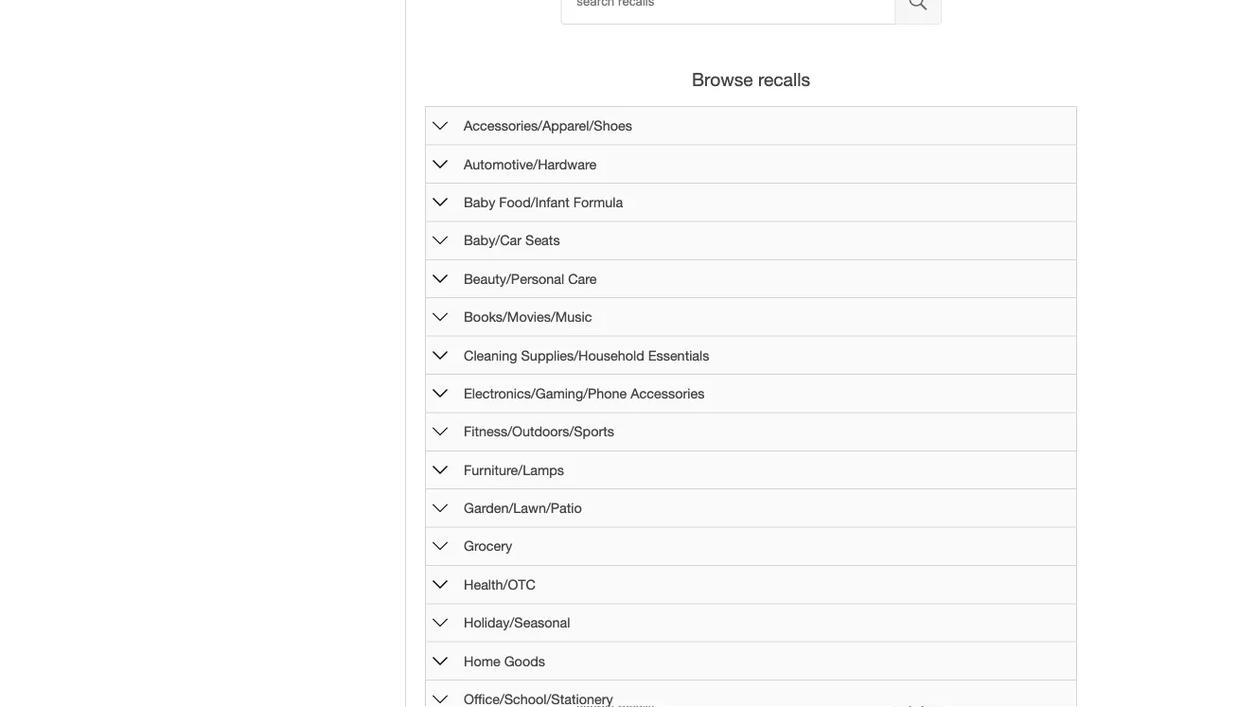 Task type: locate. For each thing, give the bounding box(es) containing it.
6 circle arrow e image from the top
[[433, 424, 448, 439]]

2 circle arrow e image from the top
[[433, 157, 448, 172]]

circle arrow e image for home goods
[[433, 654, 448, 669]]

fitness/outdoors/sports link
[[464, 424, 614, 439]]

circle arrow e image for holiday/seasonal
[[433, 615, 448, 631]]

5 circle arrow e image from the top
[[433, 501, 448, 516]]

cleaning
[[464, 347, 517, 363]]

circle arrow e image for fitness/outdoors/sports
[[433, 424, 448, 439]]

3 circle arrow e image from the top
[[433, 195, 448, 210]]

beauty/personal
[[464, 271, 564, 286]]

4 circle arrow e image from the top
[[433, 233, 448, 248]]

recalls
[[758, 68, 811, 89]]

1 circle arrow e image from the top
[[433, 310, 448, 325]]

None image field
[[896, 0, 942, 24]]

care
[[568, 271, 597, 286]]

circle arrow e image for accessories/apparel/shoes
[[433, 118, 448, 133]]

holiday/seasonal link
[[464, 615, 571, 631]]

holiday/seasonal
[[464, 615, 571, 631]]

7 circle arrow e image from the top
[[433, 654, 448, 669]]

circle arrow e image for cleaning supplies/household essentials
[[433, 348, 448, 363]]

2 circle arrow e image from the top
[[433, 348, 448, 363]]

4 circle arrow e image from the top
[[433, 462, 448, 478]]

3 circle arrow e image from the top
[[433, 386, 448, 401]]

circle arrow e image
[[433, 310, 448, 325], [433, 348, 448, 363], [433, 386, 448, 401], [433, 462, 448, 478], [433, 501, 448, 516], [433, 539, 448, 554], [433, 654, 448, 669], [433, 692, 448, 707]]

electronics/gaming/phone
[[464, 386, 627, 401]]

circle arrow e image for automotive/hardware
[[433, 157, 448, 172]]

circle arrow e image for electronics/gaming/phone accessories
[[433, 386, 448, 401]]

baby/car seats link
[[464, 233, 560, 248]]

accessories/apparel/shoes link
[[464, 118, 632, 133]]

furniture/lamps
[[464, 462, 564, 478]]

circle arrow e image
[[433, 118, 448, 133], [433, 157, 448, 172], [433, 195, 448, 210], [433, 233, 448, 248], [433, 271, 448, 286], [433, 424, 448, 439], [433, 577, 448, 592], [433, 615, 448, 631]]

baby/car
[[464, 233, 522, 248]]

office/school/stationery
[[464, 691, 613, 707]]

office/school/stationery link
[[464, 691, 613, 707]]

baby food/infant formula link
[[464, 194, 623, 210]]

goods
[[504, 653, 545, 669]]

essentials
[[648, 347, 710, 363]]

beauty/personal care
[[464, 271, 597, 286]]

browse recalls
[[692, 68, 811, 89]]

6 circle arrow e image from the top
[[433, 539, 448, 554]]

circle arrow e image for office/school/stationery
[[433, 692, 448, 707]]

grocery link
[[464, 539, 512, 554]]

8 circle arrow e image from the top
[[433, 615, 448, 631]]

1 circle arrow e image from the top
[[433, 118, 448, 133]]

cleaning supplies/household essentials
[[464, 347, 710, 363]]

7 circle arrow e image from the top
[[433, 577, 448, 592]]

food/infant
[[499, 194, 570, 210]]

health/otc
[[464, 577, 536, 592]]

5 circle arrow e image from the top
[[433, 271, 448, 286]]

home goods link
[[464, 653, 545, 669]]

8 circle arrow e image from the top
[[433, 692, 448, 707]]



Task type: vqa. For each thing, say whether or not it's contained in the screenshot.
the left Support
no



Task type: describe. For each thing, give the bounding box(es) containing it.
furniture/lamps link
[[464, 462, 564, 478]]

circle arrow e image for garden/lawn/patio
[[433, 501, 448, 516]]

health/otc link
[[464, 577, 536, 592]]

garden/lawn/patio link
[[464, 500, 582, 516]]

books/movies/music link
[[464, 309, 592, 325]]

accessories
[[631, 386, 705, 401]]

circle arrow e image for health/otc
[[433, 577, 448, 592]]

search recalls text field
[[561, 0, 896, 24]]

baby food/infant formula
[[464, 194, 623, 210]]

automotive/hardware
[[464, 156, 597, 172]]

beauty/personal care link
[[464, 271, 597, 286]]

electronics/gaming/phone accessories link
[[464, 386, 705, 401]]

browse
[[692, 68, 753, 89]]

home goods
[[464, 653, 545, 669]]

circle arrow e image for grocery
[[433, 539, 448, 554]]

circle arrow e image for beauty/personal care
[[433, 271, 448, 286]]

circle arrow e image for baby food/infant formula
[[433, 195, 448, 210]]

electronics/gaming/phone accessories
[[464, 386, 705, 401]]

cleaning supplies/household essentials link
[[464, 347, 710, 363]]

circle arrow e image for furniture/lamps
[[433, 462, 448, 478]]

home
[[464, 653, 501, 669]]

automotive/hardware link
[[464, 156, 597, 172]]

grocery
[[464, 539, 512, 554]]

baby
[[464, 194, 496, 210]]

seats
[[526, 233, 560, 248]]

accessories/apparel/shoes
[[464, 118, 632, 133]]

fitness/outdoors/sports
[[464, 424, 614, 439]]

supplies/household
[[521, 347, 645, 363]]

circle arrow e image for baby/car seats
[[433, 233, 448, 248]]

formula
[[574, 194, 623, 210]]

baby/car seats
[[464, 233, 560, 248]]

books/movies/music
[[464, 309, 592, 325]]

garden/lawn/patio
[[464, 500, 582, 516]]

circle arrow e image for books/movies/music
[[433, 310, 448, 325]]



